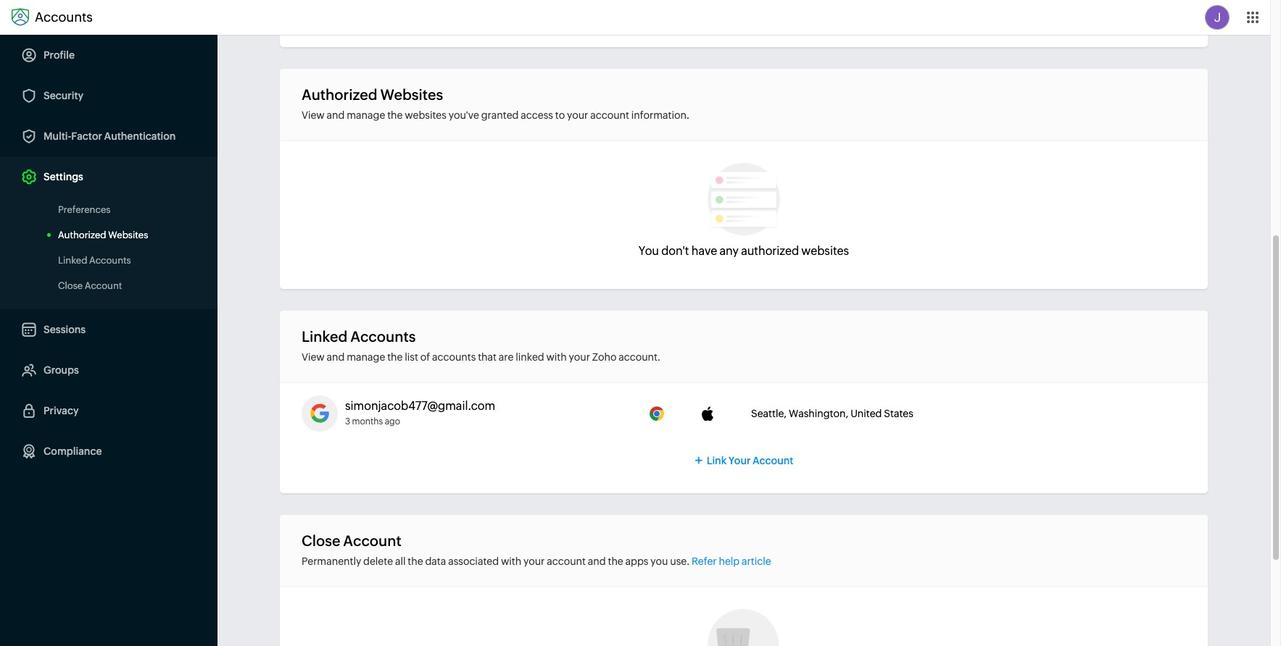 Task type: locate. For each thing, give the bounding box(es) containing it.
the left the list at the bottom left
[[387, 352, 403, 363]]

with right associated
[[501, 556, 521, 568]]

close down linked accounts
[[58, 281, 83, 291]]

authorized inside 'authorized websites view and manage the websites you've granted access to your account information.'
[[302, 86, 377, 103]]

0 vertical spatial your
[[567, 109, 588, 121]]

0 horizontal spatial websites
[[405, 109, 447, 121]]

2 view from the top
[[302, 352, 325, 363]]

1 vertical spatial view
[[302, 352, 325, 363]]

granted
[[481, 109, 519, 121]]

manage inside 'linked accounts view and manage the list of accounts that are linked with your zoho account.'
[[347, 352, 385, 363]]

0 vertical spatial and
[[327, 109, 345, 121]]

information.
[[631, 109, 689, 121]]

authorized
[[302, 86, 377, 103], [58, 230, 106, 241]]

1 vertical spatial manage
[[347, 352, 385, 363]]

1 vertical spatial websites
[[801, 244, 849, 258]]

with right the linked
[[546, 352, 567, 363]]

of
[[420, 352, 430, 363]]

accounts up profile
[[35, 9, 93, 25]]

you've
[[449, 109, 479, 121]]

accounts down "authorized websites"
[[89, 255, 131, 266]]

0 horizontal spatial linked
[[58, 255, 87, 266]]

1 horizontal spatial account
[[343, 533, 401, 550]]

1 horizontal spatial authorized
[[302, 86, 377, 103]]

close account
[[58, 281, 122, 291]]

1 vertical spatial websites
[[108, 230, 148, 241]]

authentication
[[104, 131, 176, 142]]

authorized
[[741, 244, 799, 258]]

1 horizontal spatial websites
[[380, 86, 443, 103]]

0 vertical spatial view
[[302, 109, 325, 121]]

months
[[352, 417, 383, 427]]

close inside close account permanently delete all the data associated with your account and the apps you use. refer help article
[[302, 533, 340, 550]]

account inside close account permanently delete all the data associated with your account and the apps you use. refer help article
[[343, 533, 401, 550]]

0 horizontal spatial account
[[85, 281, 122, 291]]

and inside 'linked accounts view and manage the list of accounts that are linked with your zoho account.'
[[327, 352, 345, 363]]

0 vertical spatial account
[[85, 281, 122, 291]]

ago
[[385, 417, 400, 427]]

view inside 'linked accounts view and manage the list of accounts that are linked with your zoho account.'
[[302, 352, 325, 363]]

don't
[[661, 244, 689, 258]]

websites
[[405, 109, 447, 121], [801, 244, 849, 258]]

and inside 'authorized websites view and manage the websites you've granted access to your account information.'
[[327, 109, 345, 121]]

your inside 'linked accounts view and manage the list of accounts that are linked with your zoho account.'
[[569, 352, 590, 363]]

2 manage from the top
[[347, 352, 385, 363]]

1 horizontal spatial websites
[[801, 244, 849, 258]]

0 vertical spatial account
[[590, 109, 629, 121]]

account up delete
[[343, 533, 401, 550]]

1 vertical spatial account
[[547, 556, 586, 568]]

1 vertical spatial account
[[753, 455, 793, 467]]

1 manage from the top
[[347, 109, 385, 121]]

view for authorized websites
[[302, 109, 325, 121]]

account
[[590, 109, 629, 121], [547, 556, 586, 568]]

account right to
[[590, 109, 629, 121]]

2 vertical spatial your
[[524, 556, 545, 568]]

1 horizontal spatial linked
[[302, 328, 348, 345]]

websites inside 'authorized websites view and manage the websites you've granted access to your account information.'
[[380, 86, 443, 103]]

apps
[[625, 556, 649, 568]]

your inside 'authorized websites view and manage the websites you've granted access to your account information.'
[[567, 109, 588, 121]]

compliance
[[44, 446, 102, 458]]

2 vertical spatial and
[[588, 556, 606, 568]]

0 horizontal spatial account
[[547, 556, 586, 568]]

linked
[[516, 352, 544, 363]]

manage inside 'authorized websites view and manage the websites you've granted access to your account information.'
[[347, 109, 385, 121]]

the left you've
[[387, 109, 403, 121]]

1 vertical spatial accounts
[[89, 255, 131, 266]]

2 vertical spatial account
[[343, 533, 401, 550]]

0 vertical spatial linked
[[58, 255, 87, 266]]

1 view from the top
[[302, 109, 325, 121]]

with inside 'linked accounts view and manage the list of accounts that are linked with your zoho account.'
[[546, 352, 567, 363]]

0 vertical spatial close
[[58, 281, 83, 291]]

you
[[651, 556, 668, 568]]

your right to
[[567, 109, 588, 121]]

0 vertical spatial manage
[[347, 109, 385, 121]]

article
[[742, 556, 771, 568]]

accounts up the list at the bottom left
[[350, 328, 416, 345]]

0 horizontal spatial with
[[501, 556, 521, 568]]

account down linked accounts
[[85, 281, 122, 291]]

account left apps
[[547, 556, 586, 568]]

linked
[[58, 255, 87, 266], [302, 328, 348, 345]]

access
[[521, 109, 553, 121]]

are
[[499, 352, 514, 363]]

simonjacob477@gmail.com 3 months ago
[[345, 400, 495, 427]]

seattle, washington, united states
[[751, 408, 914, 420]]

and for authorized
[[327, 109, 345, 121]]

multi-
[[44, 131, 71, 142]]

view for linked accounts
[[302, 352, 325, 363]]

websites left you've
[[405, 109, 447, 121]]

with inside close account permanently delete all the data associated with your account and the apps you use. refer help article
[[501, 556, 521, 568]]

1 vertical spatial linked
[[302, 328, 348, 345]]

0 horizontal spatial websites
[[108, 230, 148, 241]]

close for close account permanently delete all the data associated with your account and the apps you use. refer help article
[[302, 533, 340, 550]]

1 horizontal spatial close
[[302, 533, 340, 550]]

the for accounts
[[387, 352, 403, 363]]

accounts inside 'linked accounts view and manage the list of accounts that are linked with your zoho account.'
[[350, 328, 416, 345]]

the for websites
[[387, 109, 403, 121]]

with
[[546, 352, 567, 363], [501, 556, 521, 568]]

0 vertical spatial authorized
[[302, 86, 377, 103]]

manage for websites
[[347, 109, 385, 121]]

the right the all
[[408, 556, 423, 568]]

authorized websites view and manage the websites you've granted access to your account information.
[[302, 86, 689, 121]]

2 vertical spatial accounts
[[350, 328, 416, 345]]

your left zoho
[[569, 352, 590, 363]]

use.
[[670, 556, 690, 568]]

view
[[302, 109, 325, 121], [302, 352, 325, 363]]

close
[[58, 281, 83, 291], [302, 533, 340, 550]]

close for close account
[[58, 281, 83, 291]]

websites
[[380, 86, 443, 103], [108, 230, 148, 241]]

the inside 'authorized websites view and manage the websites you've granted access to your account information.'
[[387, 109, 403, 121]]

the inside 'linked accounts view and manage the list of accounts that are linked with your zoho account.'
[[387, 352, 403, 363]]

1 horizontal spatial with
[[546, 352, 567, 363]]

0 vertical spatial websites
[[405, 109, 447, 121]]

your inside close account permanently delete all the data associated with your account and the apps you use. refer help article
[[524, 556, 545, 568]]

0 horizontal spatial authorized
[[58, 230, 106, 241]]

1 vertical spatial and
[[327, 352, 345, 363]]

your
[[567, 109, 588, 121], [569, 352, 590, 363], [524, 556, 545, 568]]

close up permanently
[[302, 533, 340, 550]]

account
[[85, 281, 122, 291], [753, 455, 793, 467], [343, 533, 401, 550]]

linked inside 'linked accounts view and manage the list of accounts that are linked with your zoho account.'
[[302, 328, 348, 345]]

1 vertical spatial authorized
[[58, 230, 106, 241]]

seattle,
[[751, 408, 787, 420]]

and for linked
[[327, 352, 345, 363]]

you
[[639, 244, 659, 258]]

manage
[[347, 109, 385, 121], [347, 352, 385, 363]]

your right associated
[[524, 556, 545, 568]]

authorized for authorized websites view and manage the websites you've granted access to your account information.
[[302, 86, 377, 103]]

refer
[[692, 556, 717, 568]]

help
[[719, 556, 740, 568]]

1 vertical spatial with
[[501, 556, 521, 568]]

have
[[692, 244, 717, 258]]

washington,
[[789, 408, 849, 420]]

delete
[[363, 556, 393, 568]]

0 horizontal spatial close
[[58, 281, 83, 291]]

and
[[327, 109, 345, 121], [327, 352, 345, 363], [588, 556, 606, 568]]

0 vertical spatial websites
[[380, 86, 443, 103]]

view inside 'authorized websites view and manage the websites you've granted access to your account information.'
[[302, 109, 325, 121]]

the
[[387, 109, 403, 121], [387, 352, 403, 363], [408, 556, 423, 568], [608, 556, 623, 568]]

websites inside 'authorized websites view and manage the websites you've granted access to your account information.'
[[405, 109, 447, 121]]

authorized websites
[[58, 230, 148, 241]]

accounts
[[35, 9, 93, 25], [89, 255, 131, 266], [350, 328, 416, 345]]

1 horizontal spatial account
[[590, 109, 629, 121]]

all
[[395, 556, 406, 568]]

os_osx image
[[700, 407, 715, 421]]

1 vertical spatial your
[[569, 352, 590, 363]]

websites right authorized
[[801, 244, 849, 258]]

factor
[[71, 131, 102, 142]]

0 vertical spatial with
[[546, 352, 567, 363]]

1 vertical spatial close
[[302, 533, 340, 550]]

account right your
[[753, 455, 793, 467]]

that
[[478, 352, 497, 363]]



Task type: describe. For each thing, give the bounding box(es) containing it.
websites for authorized websites
[[108, 230, 148, 241]]

the for account
[[408, 556, 423, 568]]

simonjacob477@gmail.com
[[345, 400, 495, 413]]

your
[[729, 455, 751, 467]]

link
[[707, 455, 727, 467]]

3
[[345, 417, 350, 427]]

privacy
[[44, 405, 79, 417]]

you don't have any authorized websites
[[639, 244, 849, 258]]

accounts for linked accounts
[[89, 255, 131, 266]]

list
[[405, 352, 418, 363]]

data
[[425, 556, 446, 568]]

accounts for linked accounts view and manage the list of accounts that are linked with your zoho account.
[[350, 328, 416, 345]]

account inside close account permanently delete all the data associated with your account and the apps you use. refer help article
[[547, 556, 586, 568]]

accounts
[[432, 352, 476, 363]]

account for close account
[[85, 281, 122, 291]]

linked for linked accounts view and manage the list of accounts that are linked with your zoho account.
[[302, 328, 348, 345]]

security
[[44, 90, 83, 102]]

manage for accounts
[[347, 352, 385, 363]]

0 vertical spatial accounts
[[35, 9, 93, 25]]

states
[[884, 408, 914, 420]]

sessions
[[44, 324, 86, 336]]

linked accounts view and manage the list of accounts that are linked with your zoho account.
[[302, 328, 660, 363]]

preferences
[[58, 204, 110, 215]]

linked accounts
[[58, 255, 131, 266]]

united
[[851, 408, 882, 420]]

2 horizontal spatial account
[[753, 455, 793, 467]]

to
[[555, 109, 565, 121]]

linked for linked accounts
[[58, 255, 87, 266]]

websites for authorized websites view and manage the websites you've granted access to your account information.
[[380, 86, 443, 103]]

account inside 'authorized websites view and manage the websites you've granted access to your account information.'
[[590, 109, 629, 121]]

multi-factor authentication
[[44, 131, 176, 142]]

account.
[[619, 352, 660, 363]]

refer help article link
[[692, 556, 771, 568]]

and inside close account permanently delete all the data associated with your account and the apps you use. refer help article
[[588, 556, 606, 568]]

the left apps
[[608, 556, 623, 568]]

link your account
[[707, 455, 793, 467]]

associated
[[448, 556, 499, 568]]

permanently
[[302, 556, 361, 568]]

account for close account permanently delete all the data associated with your account and the apps you use. refer help article
[[343, 533, 401, 550]]

any
[[720, 244, 739, 258]]

profile
[[44, 49, 75, 61]]

settings
[[44, 171, 83, 183]]

close account permanently delete all the data associated with your account and the apps you use. refer help article
[[302, 533, 771, 568]]

authorized for authorized websites
[[58, 230, 106, 241]]

zoho
[[592, 352, 617, 363]]

groups
[[44, 365, 79, 376]]



Task type: vqa. For each thing, say whether or not it's contained in the screenshot.
topmost MANAGE
yes



